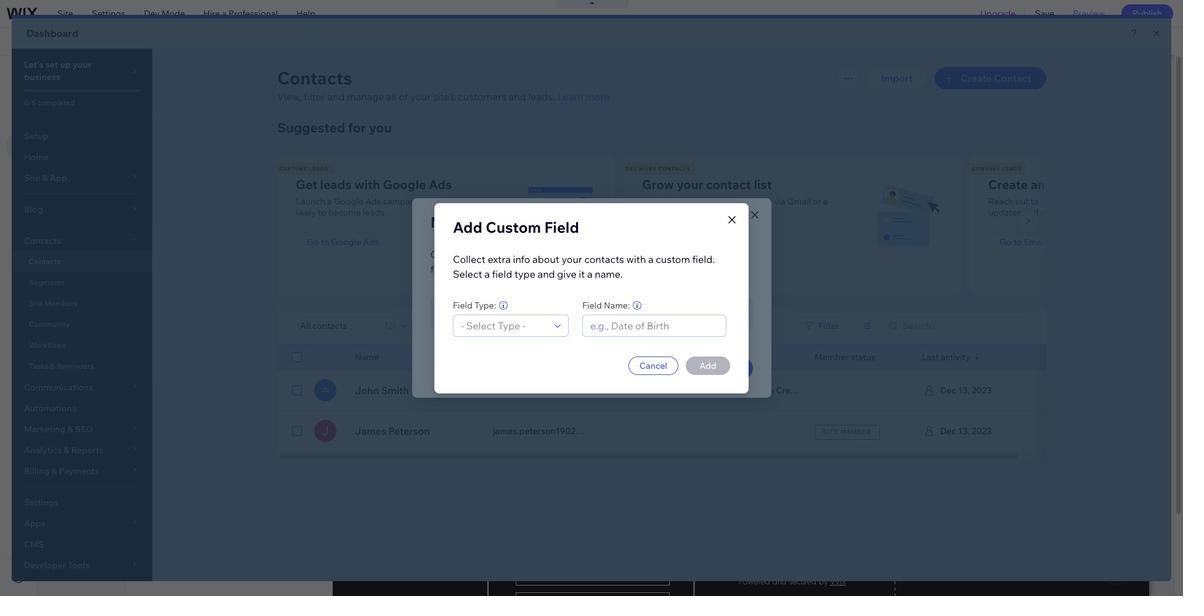 Task type: vqa. For each thing, say whether or not it's contained in the screenshot.
publish
yes



Task type: describe. For each thing, give the bounding box(es) containing it.
site for site menu
[[52, 100, 68, 111]]

0 vertical spatial menu
[[124, 67, 151, 80]]

preview button
[[1064, 0, 1114, 27]]

connect
[[330, 36, 365, 47]]

site menu
[[52, 100, 93, 111]]

upgrade
[[981, 8, 1016, 19]]

blog
[[47, 36, 71, 47]]

dev
[[144, 8, 160, 19]]

site pages and menu
[[52, 67, 151, 80]]

pages for blog
[[161, 99, 186, 110]]

search
[[1144, 36, 1172, 47]]

your
[[366, 36, 385, 47]]

mode
[[162, 8, 185, 19]]



Task type: locate. For each thing, give the bounding box(es) containing it.
save
[[1035, 8, 1055, 19]]

publish button
[[1122, 4, 1174, 23]]

site
[[57, 8, 73, 19], [52, 67, 71, 80], [52, 100, 68, 111]]

1 horizontal spatial menu
[[124, 67, 151, 80]]

menu
[[124, 67, 151, 80], [70, 100, 93, 111]]

domain
[[387, 36, 418, 47]]

help
[[296, 8, 315, 19]]

menu right and
[[124, 67, 151, 80]]

dev mode
[[144, 8, 185, 19]]

hire
[[203, 8, 220, 19]]

site for site pages and menu
[[52, 67, 71, 80]]

1 vertical spatial site
[[52, 67, 71, 80]]

100% button
[[1009, 28, 1059, 55]]

site down blog
[[52, 67, 71, 80]]

0 vertical spatial pages
[[74, 67, 102, 80]]

pages
[[74, 67, 102, 80], [161, 99, 186, 110]]

0 horizontal spatial menu
[[70, 100, 93, 111]]

professional
[[229, 8, 278, 19]]

tools button
[[1060, 28, 1118, 55]]

pages right blog in the top left of the page
[[161, 99, 186, 110]]

site for site
[[57, 8, 73, 19]]

2 vertical spatial site
[[52, 100, 68, 111]]

site up blog
[[57, 8, 73, 19]]

100%
[[1028, 36, 1050, 47]]

blog
[[141, 99, 159, 110]]

hire a professional
[[203, 8, 278, 19]]

a
[[222, 8, 227, 19]]

0 horizontal spatial pages
[[74, 67, 102, 80]]

search button
[[1118, 28, 1184, 55]]

settings
[[92, 8, 125, 19]]

1 horizontal spatial pages
[[161, 99, 186, 110]]

1 vertical spatial menu
[[70, 100, 93, 111]]

https://www.wix.com/mysite connect your domain
[[212, 36, 418, 47]]

menu down site pages and menu at the left top of page
[[70, 100, 93, 111]]

preview
[[1073, 8, 1105, 19]]

save button
[[1026, 0, 1064, 27]]

site down site pages and menu at the left top of page
[[52, 100, 68, 111]]

pages left and
[[74, 67, 102, 80]]

blog pages
[[141, 99, 186, 110]]

0 vertical spatial site
[[57, 8, 73, 19]]

1 vertical spatial pages
[[161, 99, 186, 110]]

publish
[[1133, 8, 1163, 19]]

tools
[[1085, 36, 1107, 47]]

https://www.wix.com/mysite
[[212, 36, 325, 47]]

and
[[104, 67, 122, 80]]

pages for site
[[74, 67, 102, 80]]



